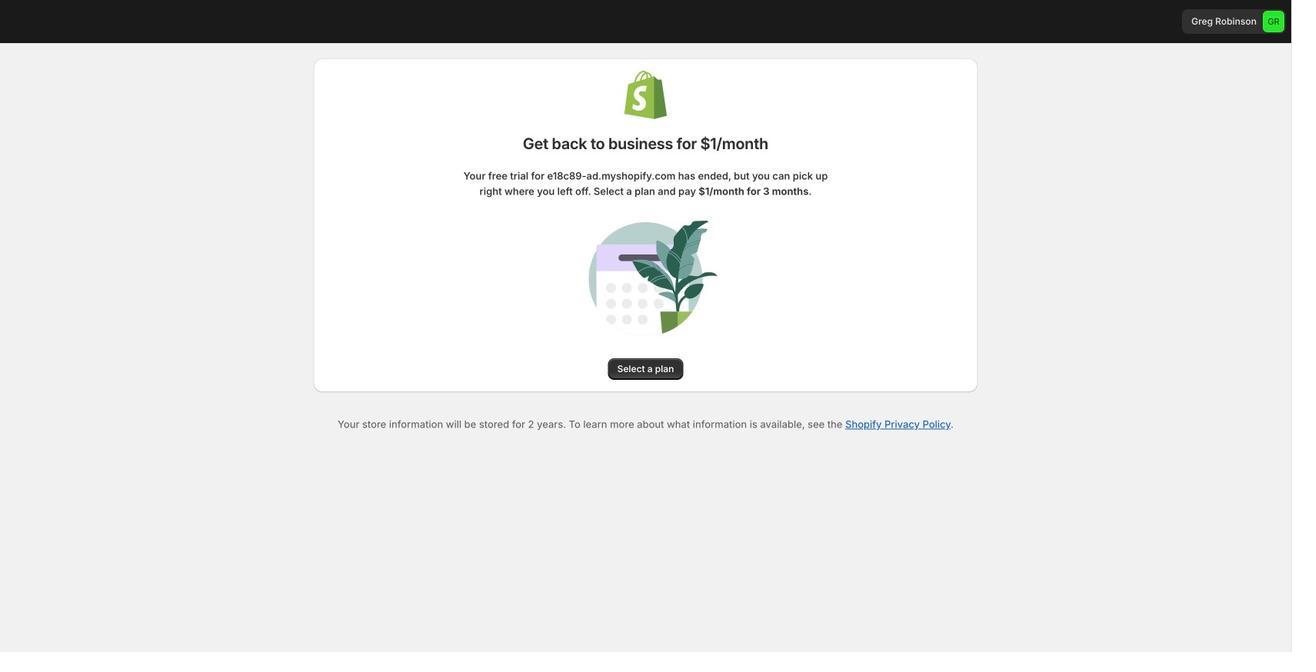 Task type: vqa. For each thing, say whether or not it's contained in the screenshot.
shopify logo at the top
yes



Task type: describe. For each thing, give the bounding box(es) containing it.
greg robinson image
[[1263, 11, 1285, 32]]

shopify logo image
[[624, 71, 667, 119]]

minimalist calendar icon enclosed within a circle, with a green plant sprouting next of it, depicting growth. image
[[553, 215, 739, 343]]



